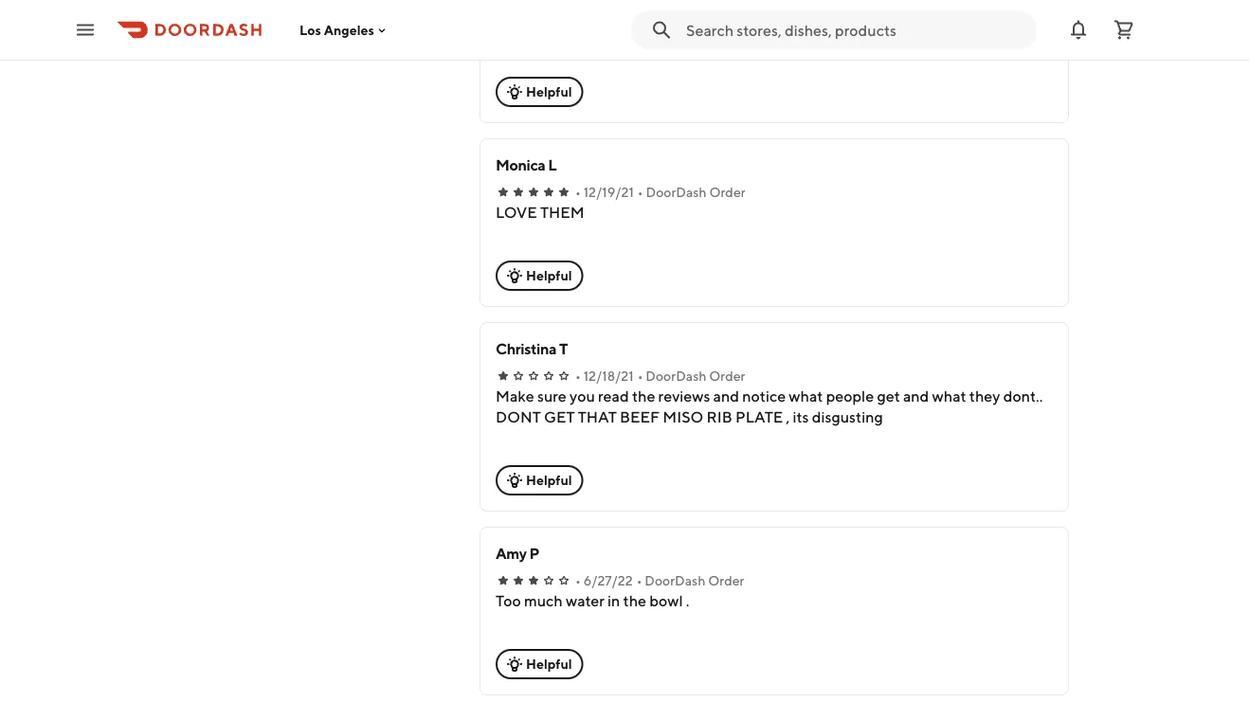 Task type: locate. For each thing, give the bounding box(es) containing it.
3 helpful button from the top
[[496, 465, 584, 496]]

amy p
[[496, 545, 539, 563]]

los angeles button
[[300, 22, 390, 38]]

helpful for t
[[526, 473, 572, 488]]

open menu image
[[74, 18, 97, 41]]

helpful
[[526, 84, 572, 100], [526, 268, 572, 283], [526, 473, 572, 488], [526, 657, 572, 672]]

monica
[[496, 156, 546, 174]]

2 helpful button from the top
[[496, 261, 584, 291]]

2 helpful from the top
[[526, 268, 572, 283]]

• 12/18/21 • doordash order
[[575, 368, 746, 384]]

doordash for monica l
[[646, 184, 707, 200]]

4 helpful button from the top
[[496, 649, 584, 680]]

Store search: begin typing to search for stores available on DoorDash text field
[[686, 19, 1026, 40]]

doordash
[[645, 0, 706, 16], [646, 184, 707, 200], [646, 368, 707, 384], [645, 573, 706, 589]]

order
[[709, 0, 745, 16], [710, 184, 746, 200], [709, 368, 746, 384], [708, 573, 745, 589]]

3 helpful from the top
[[526, 473, 572, 488]]

helpful button
[[496, 77, 584, 107], [496, 261, 584, 291], [496, 465, 584, 496], [496, 649, 584, 680]]

•
[[637, 0, 643, 16], [575, 184, 581, 200], [638, 184, 643, 200], [575, 368, 581, 384], [638, 368, 643, 384], [575, 573, 581, 589], [637, 573, 642, 589]]

12/18/21
[[584, 368, 634, 384]]

4 helpful from the top
[[526, 657, 572, 672]]

monica l
[[496, 156, 557, 174]]

helpful for l
[[526, 268, 572, 283]]

helpful for p
[[526, 657, 572, 672]]

1 helpful from the top
[[526, 84, 572, 100]]

• doordash order
[[637, 0, 745, 16]]

helpful button for p
[[496, 649, 584, 680]]

l
[[548, 156, 557, 174]]

0 items, open order cart image
[[1113, 18, 1136, 41]]



Task type: describe. For each thing, give the bounding box(es) containing it.
12/19/21
[[584, 184, 634, 200]]

• 6/27/22 • doordash order
[[575, 573, 745, 589]]

order for p
[[708, 573, 745, 589]]

christina
[[496, 340, 557, 358]]

christina t
[[496, 340, 568, 358]]

helpful button for l
[[496, 261, 584, 291]]

order for t
[[709, 368, 746, 384]]

doordash for amy p
[[645, 573, 706, 589]]

los
[[300, 22, 321, 38]]

los angeles
[[300, 22, 374, 38]]

t
[[559, 340, 568, 358]]

• 12/19/21 • doordash order
[[575, 184, 746, 200]]

doordash for christina t
[[646, 368, 707, 384]]

amy
[[496, 545, 527, 563]]

angeles
[[324, 22, 374, 38]]

order for l
[[710, 184, 746, 200]]

p
[[529, 545, 539, 563]]

6/27/22
[[584, 573, 633, 589]]

1 helpful button from the top
[[496, 77, 584, 107]]

notification bell image
[[1068, 18, 1090, 41]]

helpful button for t
[[496, 465, 584, 496]]



Task type: vqa. For each thing, say whether or not it's contained in the screenshot.
$17.25 $23.00 M.A.C Cosmetics Lipglass Oyster Girl Lip Gloss (0.1 oz)
no



